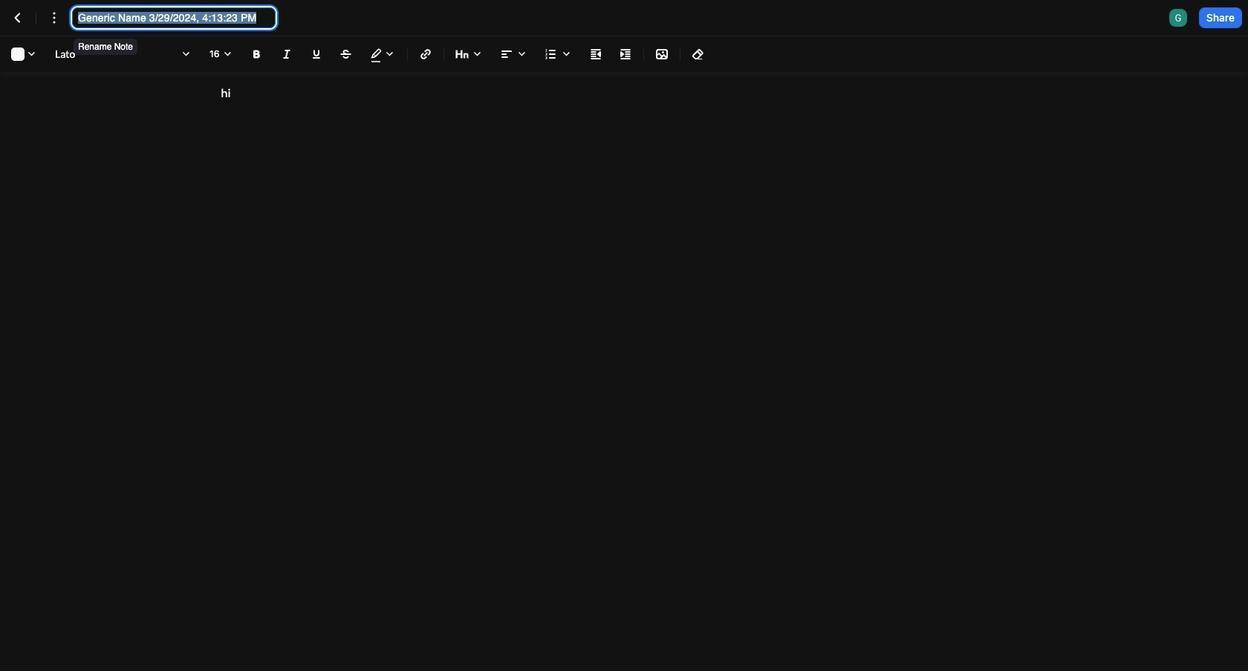 Task type: describe. For each thing, give the bounding box(es) containing it.
link image
[[417, 45, 435, 63]]

increase indent image
[[617, 45, 634, 63]]

bold image
[[248, 45, 266, 63]]

all notes image
[[9, 9, 27, 27]]



Task type: locate. For each thing, give the bounding box(es) containing it.
insert image image
[[653, 45, 671, 63]]

more image
[[45, 9, 63, 27]]

italic image
[[278, 45, 296, 63]]

generic name image
[[1169, 9, 1187, 27]]

strikethrough image
[[337, 45, 355, 63]]

decrease indent image
[[587, 45, 605, 63]]

None text field
[[78, 10, 270, 25]]

tooltip
[[72, 28, 139, 56]]

underline image
[[308, 45, 325, 63]]

clear style image
[[689, 45, 707, 63]]



Task type: vqa. For each thing, say whether or not it's contained in the screenshot.
heading
no



